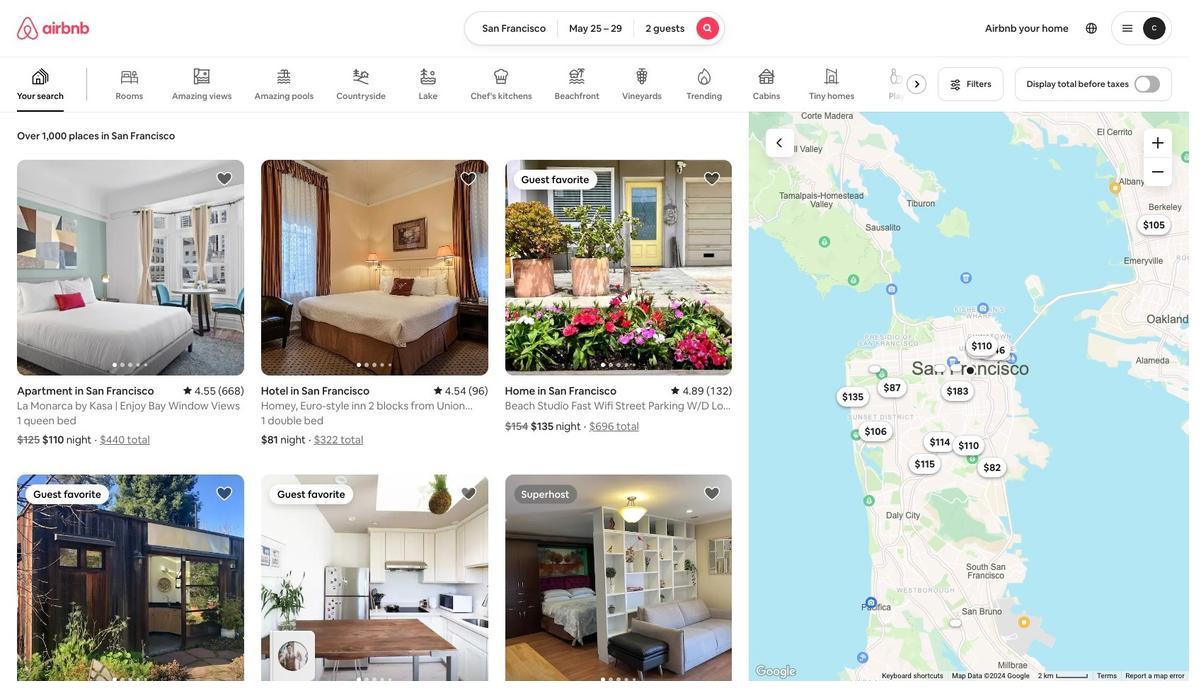 Task type: locate. For each thing, give the bounding box(es) containing it.
google map
showing 24 stays. region
[[749, 112, 1189, 682]]

add to wishlist: home in san francisco image
[[704, 171, 721, 188]]

google image
[[753, 663, 800, 682]]

add to wishlist: room in san francisco image
[[460, 485, 477, 502]]

add to wishlist: apartment in san francisco image
[[216, 171, 233, 188]]

group
[[0, 57, 932, 112], [17, 160, 244, 376], [261, 160, 488, 376], [505, 160, 732, 376], [17, 475, 244, 682], [261, 475, 488, 682], [505, 475, 732, 682]]

None search field
[[465, 11, 725, 45]]



Task type: describe. For each thing, give the bounding box(es) containing it.
profile element
[[742, 0, 1172, 57]]

add to wishlist: guesthouse in berkeley image
[[216, 485, 233, 502]]

the location you searched image
[[965, 365, 977, 376]]

add to wishlist: hotel in san francisco image
[[460, 171, 477, 188]]

add to wishlist: guest suite in san francisco image
[[704, 485, 721, 502]]

zoom out image
[[1153, 166, 1164, 178]]

zoom in image
[[1153, 137, 1164, 149]]



Task type: vqa. For each thing, say whether or not it's contained in the screenshot.
Google map
Showing 24 stays. 'REGION'
yes



